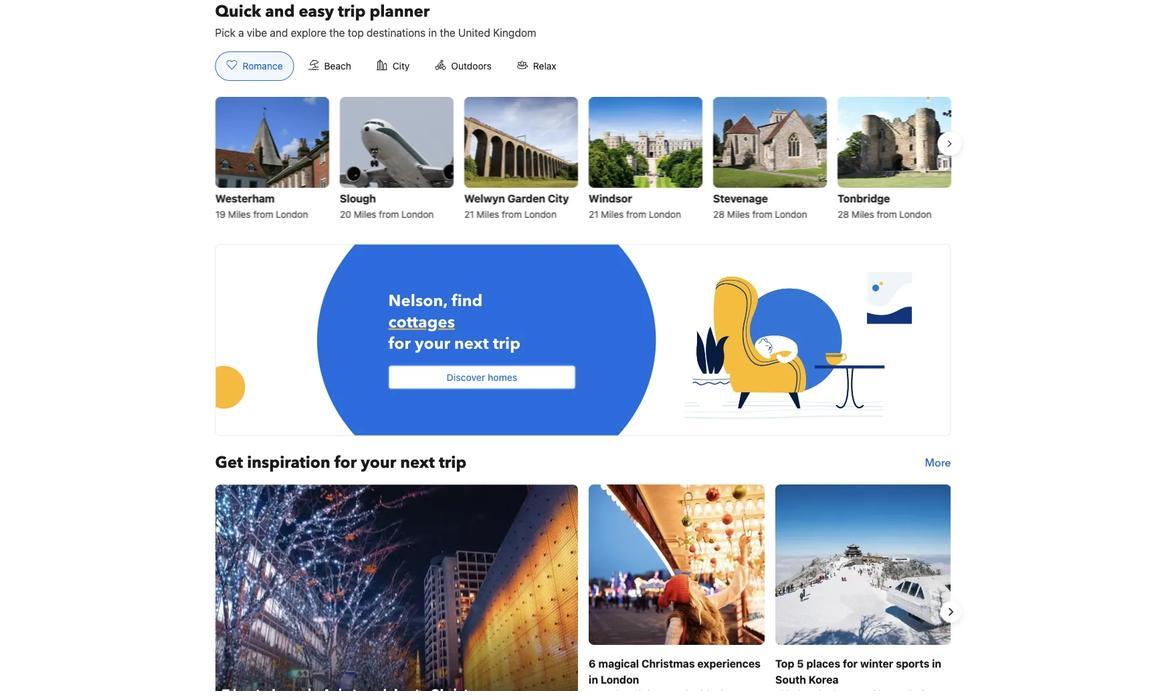 Task type: describe. For each thing, give the bounding box(es) containing it.
1 the from the left
[[329, 26, 345, 39]]

inspiration
[[247, 452, 330, 474]]

miles for slough
[[353, 209, 376, 220]]

stevenage
[[713, 192, 768, 205]]

city inside button
[[393, 61, 410, 72]]

cottages
[[388, 312, 455, 334]]

28 for stevenage
[[713, 209, 724, 220]]

destinations
[[367, 26, 426, 39]]

miles inside welwyn garden city 21 miles from london
[[476, 209, 499, 220]]

homes
[[488, 372, 517, 383]]

trip inside nelson, find cottages for your next trip
[[493, 333, 521, 355]]

city inside welwyn garden city 21 miles from london
[[548, 192, 569, 205]]

for for top 5 places for winter sports in south korea
[[843, 658, 858, 670]]

places
[[806, 658, 840, 670]]

miles for westerham
[[228, 209, 250, 220]]

outdoors button
[[424, 52, 503, 81]]

5
[[797, 658, 804, 670]]

for for nelson, find cottages for your next trip
[[388, 333, 411, 355]]

trip inside the quick and easy trip planner pick a vibe and explore the top destinations in the united kingdom
[[338, 0, 366, 22]]

1 vertical spatial for
[[334, 452, 357, 474]]

london inside welwyn garden city 21 miles from london
[[524, 209, 556, 220]]

westerham 19 miles from london
[[215, 192, 308, 220]]

2 the from the left
[[440, 26, 456, 39]]

london for tonbridge
[[899, 209, 931, 220]]

relax
[[533, 61, 556, 72]]

0 horizontal spatial next
[[400, 452, 435, 474]]

united
[[458, 26, 490, 39]]

windsor
[[589, 192, 632, 205]]

top 5 places for winter sports in south korea
[[775, 658, 941, 687]]

more
[[925, 456, 951, 471]]

tab list containing romance
[[204, 52, 579, 82]]

london for slough
[[401, 209, 434, 220]]

region containing westerham
[[204, 92, 962, 228]]

more link
[[925, 453, 951, 474]]

your inside nelson, find cottages for your next trip
[[415, 333, 450, 355]]

miles for tonbridge
[[851, 209, 874, 220]]

in inside the quick and easy trip planner pick a vibe and explore the top destinations in the united kingdom
[[429, 26, 437, 39]]

slough
[[340, 192, 376, 205]]

garden
[[507, 192, 545, 205]]

romance
[[243, 61, 283, 72]]

next image
[[943, 605, 959, 621]]

from for stevenage
[[752, 209, 772, 220]]

beach button
[[297, 52, 363, 81]]

from for slough
[[379, 209, 399, 220]]

stevenage 28 miles from london
[[713, 192, 807, 220]]

windsor 21 miles from london
[[589, 192, 681, 220]]

planner
[[370, 0, 430, 22]]

21 inside windsor 21 miles from london
[[589, 209, 598, 220]]

quick and easy trip planner pick a vibe and explore the top destinations in the united kingdom
[[215, 0, 536, 39]]

discover
[[447, 372, 485, 383]]

next inside nelson, find cottages for your next trip
[[454, 333, 489, 355]]

discover homes
[[447, 372, 517, 383]]

relax button
[[506, 52, 568, 81]]

21 inside welwyn garden city 21 miles from london
[[464, 209, 474, 220]]

from for westerham
[[253, 209, 273, 220]]

magical
[[598, 658, 639, 670]]



Task type: locate. For each thing, give the bounding box(es) containing it.
tonbridge
[[837, 192, 890, 205]]

1 horizontal spatial in
[[589, 674, 598, 687]]

2 horizontal spatial trip
[[493, 333, 521, 355]]

0 horizontal spatial trip
[[338, 0, 366, 22]]

tab list
[[204, 52, 579, 82]]

0 vertical spatial and
[[265, 0, 295, 22]]

1 vertical spatial and
[[270, 26, 288, 39]]

london inside tonbridge 28 miles from london
[[899, 209, 931, 220]]

1 horizontal spatial your
[[415, 333, 450, 355]]

vibe
[[247, 26, 267, 39]]

from down tonbridge
[[877, 209, 897, 220]]

1 horizontal spatial 28
[[837, 209, 849, 220]]

get inspiration for your next trip
[[215, 452, 467, 474]]

1 vertical spatial trip
[[493, 333, 521, 355]]

quick
[[215, 0, 261, 22]]

and right vibe
[[270, 26, 288, 39]]

london
[[276, 209, 308, 220], [401, 209, 434, 220], [524, 209, 556, 220], [649, 209, 681, 220], [775, 209, 807, 220], [899, 209, 931, 220], [600, 674, 639, 687]]

1 miles from the left
[[228, 209, 250, 220]]

your
[[415, 333, 450, 355], [361, 452, 396, 474]]

london for windsor
[[649, 209, 681, 220]]

from inside tonbridge 28 miles from london
[[877, 209, 897, 220]]

for down nelson,
[[388, 333, 411, 355]]

2 horizontal spatial in
[[932, 658, 941, 670]]

easy
[[299, 0, 334, 22]]

0 vertical spatial city
[[393, 61, 410, 72]]

1 vertical spatial your
[[361, 452, 396, 474]]

top 5 places for winter sports in south korea image
[[775, 485, 951, 645]]

1 vertical spatial in
[[932, 658, 941, 670]]

1 horizontal spatial trip
[[439, 452, 467, 474]]

the
[[329, 26, 345, 39], [440, 26, 456, 39]]

pick
[[215, 26, 236, 39]]

and
[[265, 0, 295, 22], [270, 26, 288, 39]]

0 vertical spatial next
[[454, 333, 489, 355]]

miles down stevenage on the top of the page
[[727, 209, 750, 220]]

experiences
[[697, 658, 760, 670]]

0 horizontal spatial city
[[393, 61, 410, 72]]

from inside welwyn garden city 21 miles from london
[[502, 209, 522, 220]]

2 from from the left
[[379, 209, 399, 220]]

21 down welwyn
[[464, 209, 474, 220]]

2 vertical spatial for
[[843, 658, 858, 670]]

top 5 places for winter sports in south korea link
[[775, 485, 951, 692]]

2 vertical spatial trip
[[439, 452, 467, 474]]

28
[[713, 209, 724, 220], [837, 209, 849, 220]]

in inside top 5 places for winter sports in south korea
[[932, 658, 941, 670]]

tonbridge 28 miles from london
[[837, 192, 931, 220]]

3 miles from the left
[[476, 209, 499, 220]]

from
[[253, 209, 273, 220], [379, 209, 399, 220], [502, 209, 522, 220], [626, 209, 646, 220], [752, 209, 772, 220], [877, 209, 897, 220]]

0 horizontal spatial your
[[361, 452, 396, 474]]

miles inside westerham 19 miles from london
[[228, 209, 250, 220]]

south
[[775, 674, 806, 687]]

explore
[[291, 26, 327, 39]]

28 inside tonbridge 28 miles from london
[[837, 209, 849, 220]]

from inside westerham 19 miles from london
[[253, 209, 273, 220]]

region
[[204, 92, 962, 228], [204, 485, 962, 692]]

city down the destinations
[[393, 61, 410, 72]]

21
[[464, 209, 474, 220], [589, 209, 598, 220]]

2 vertical spatial in
[[589, 674, 598, 687]]

korea
[[808, 674, 839, 687]]

outdoors
[[451, 61, 492, 72]]

get
[[215, 452, 243, 474]]

miles inside the 'slough 20 miles from london'
[[353, 209, 376, 220]]

0 horizontal spatial for
[[334, 452, 357, 474]]

miles down westerham
[[228, 209, 250, 220]]

2 21 from the left
[[589, 209, 598, 220]]

1 28 from the left
[[713, 209, 724, 220]]

trip
[[338, 0, 366, 22], [493, 333, 521, 355], [439, 452, 467, 474]]

28 down stevenage on the top of the page
[[713, 209, 724, 220]]

romance button
[[215, 52, 294, 81]]

the left united
[[440, 26, 456, 39]]

london inside westerham 19 miles from london
[[276, 209, 308, 220]]

4 miles from the left
[[601, 209, 623, 220]]

0 horizontal spatial 21
[[464, 209, 474, 220]]

6 magical christmas experiences in london
[[589, 658, 760, 687]]

for
[[388, 333, 411, 355], [334, 452, 357, 474], [843, 658, 858, 670]]

for right inspiration
[[334, 452, 357, 474]]

the left top
[[329, 26, 345, 39]]

welwyn garden city 21 miles from london
[[464, 192, 569, 220]]

1 21 from the left
[[464, 209, 474, 220]]

winter
[[860, 658, 893, 670]]

miles
[[228, 209, 250, 220], [353, 209, 376, 220], [476, 209, 499, 220], [601, 209, 623, 220], [727, 209, 750, 220], [851, 209, 874, 220]]

1 horizontal spatial the
[[440, 26, 456, 39]]

for left winter
[[843, 658, 858, 670]]

for inside nelson, find cottages for your next trip
[[388, 333, 411, 355]]

westerham
[[215, 192, 274, 205]]

6 miles from the left
[[851, 209, 874, 220]]

from inside the 'slough 20 miles from london'
[[379, 209, 399, 220]]

2 miles from the left
[[353, 209, 376, 220]]

top
[[348, 26, 364, 39]]

from inside windsor 21 miles from london
[[626, 209, 646, 220]]

miles down windsor
[[601, 209, 623, 220]]

slough 20 miles from london
[[340, 192, 434, 220]]

sports
[[896, 658, 929, 670]]

1 vertical spatial region
[[204, 485, 962, 692]]

nelson,
[[388, 291, 447, 313]]

6 from from the left
[[877, 209, 897, 220]]

20
[[340, 209, 351, 220]]

5 from from the left
[[752, 209, 772, 220]]

in down the 6
[[589, 674, 598, 687]]

welwyn
[[464, 192, 505, 205]]

from for tonbridge
[[877, 209, 897, 220]]

2 region from the top
[[204, 485, 962, 692]]

1 region from the top
[[204, 92, 962, 228]]

28 down tonbridge
[[837, 209, 849, 220]]

1 horizontal spatial 21
[[589, 209, 598, 220]]

miles down tonbridge
[[851, 209, 874, 220]]

miles for windsor
[[601, 209, 623, 220]]

a
[[238, 26, 244, 39]]

from for windsor
[[626, 209, 646, 220]]

miles down slough
[[353, 209, 376, 220]]

london inside 6 magical christmas experiences in london
[[600, 674, 639, 687]]

miles inside stevenage 28 miles from london
[[727, 209, 750, 220]]

21 down windsor
[[589, 209, 598, 220]]

from down the garden
[[502, 209, 522, 220]]

0 vertical spatial trip
[[338, 0, 366, 22]]

for inside top 5 places for winter sports in south korea
[[843, 658, 858, 670]]

28 for tonbridge
[[837, 209, 849, 220]]

0 horizontal spatial in
[[429, 26, 437, 39]]

1 horizontal spatial next
[[454, 333, 489, 355]]

find
[[451, 291, 483, 313]]

city
[[393, 61, 410, 72], [548, 192, 569, 205]]

2 28 from the left
[[837, 209, 849, 220]]

from down westerham
[[253, 209, 273, 220]]

london for westerham
[[276, 209, 308, 220]]

0 vertical spatial for
[[388, 333, 411, 355]]

0 horizontal spatial the
[[329, 26, 345, 39]]

miles for stevenage
[[727, 209, 750, 220]]

in right the destinations
[[429, 26, 437, 39]]

kingdom
[[493, 26, 536, 39]]

6
[[589, 658, 596, 670]]

1 horizontal spatial for
[[388, 333, 411, 355]]

19
[[215, 209, 225, 220]]

0 horizontal spatial 28
[[713, 209, 724, 220]]

1 horizontal spatial city
[[548, 192, 569, 205]]

1 from from the left
[[253, 209, 273, 220]]

6 magical christmas experiences in london link
[[589, 485, 765, 692]]

london inside the 'slough 20 miles from london'
[[401, 209, 434, 220]]

miles inside tonbridge 28 miles from london
[[851, 209, 874, 220]]

1 vertical spatial next
[[400, 452, 435, 474]]

0 vertical spatial region
[[204, 92, 962, 228]]

london inside windsor 21 miles from london
[[649, 209, 681, 220]]

next
[[454, 333, 489, 355], [400, 452, 435, 474]]

in right sports
[[932, 658, 941, 670]]

beach
[[324, 61, 351, 72]]

3 from from the left
[[502, 209, 522, 220]]

in
[[429, 26, 437, 39], [932, 658, 941, 670], [589, 674, 598, 687]]

1 vertical spatial city
[[548, 192, 569, 205]]

nelson, find cottages for your next trip
[[388, 291, 521, 355]]

28 inside stevenage 28 miles from london
[[713, 209, 724, 220]]

city right the garden
[[548, 192, 569, 205]]

christmas
[[641, 658, 695, 670]]

4 from from the left
[[626, 209, 646, 220]]

5 miles from the left
[[727, 209, 750, 220]]

top
[[775, 658, 794, 670]]

0 vertical spatial your
[[415, 333, 450, 355]]

region containing 6 magical christmas experiences in london
[[204, 485, 962, 692]]

from down stevenage on the top of the page
[[752, 209, 772, 220]]

london for stevenage
[[775, 209, 807, 220]]

2 horizontal spatial for
[[843, 658, 858, 670]]

miles inside windsor 21 miles from london
[[601, 209, 623, 220]]

from down windsor
[[626, 209, 646, 220]]

from inside stevenage 28 miles from london
[[752, 209, 772, 220]]

city button
[[365, 52, 421, 81]]

in inside 6 magical christmas experiences in london
[[589, 674, 598, 687]]

and up vibe
[[265, 0, 295, 22]]

0 vertical spatial in
[[429, 26, 437, 39]]

6 magical christmas experiences in london image
[[589, 485, 765, 645]]

from right 20
[[379, 209, 399, 220]]

london inside stevenage 28 miles from london
[[775, 209, 807, 220]]

miles down welwyn
[[476, 209, 499, 220]]



Task type: vqa. For each thing, say whether or not it's contained in the screenshot.
the 'Very'
no



